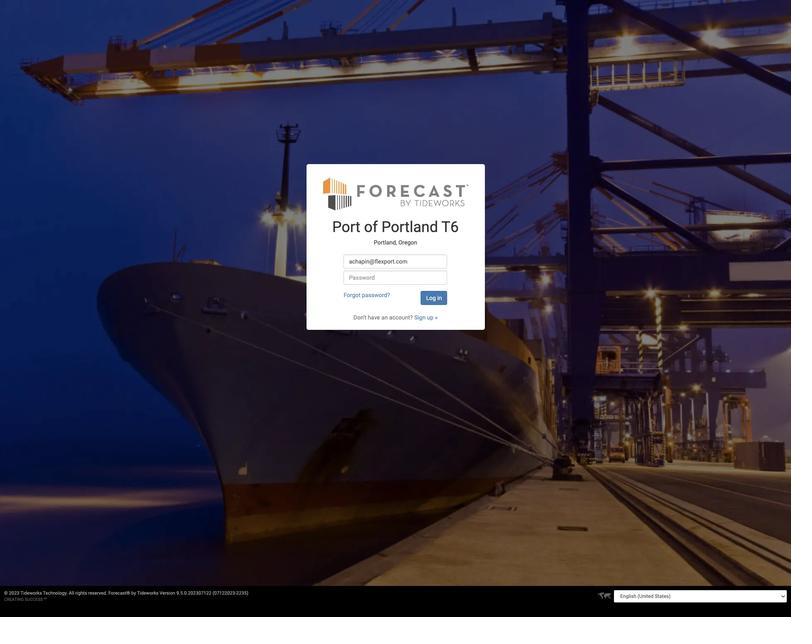 Task type: describe. For each thing, give the bounding box(es) containing it.
port of portland t6 portland, oregon
[[332, 218, 459, 246]]

1 tideworks from the left
[[20, 591, 42, 597]]

password?
[[362, 292, 390, 299]]

Password password field
[[344, 271, 447, 285]]

creating
[[4, 598, 24, 602]]

portland,
[[374, 239, 397, 246]]

℠
[[44, 598, 47, 602]]

don't have an account? sign up »
[[353, 314, 438, 321]]

an
[[381, 314, 388, 321]]

©
[[4, 591, 8, 597]]

in
[[437, 295, 442, 301]]

log
[[426, 295, 436, 301]]

oregon
[[398, 239, 417, 246]]

forgot
[[344, 292, 361, 299]]

forecast® by tideworks image
[[323, 177, 468, 211]]

rights
[[75, 591, 87, 597]]

portland
[[382, 218, 438, 236]]

2 tideworks from the left
[[137, 591, 159, 597]]

by
[[131, 591, 136, 597]]

technology.
[[43, 591, 68, 597]]

»
[[435, 314, 438, 321]]

Email or username text field
[[344, 255, 447, 269]]

sign
[[414, 314, 426, 321]]

9.5.0.202307122
[[176, 591, 211, 597]]

success
[[25, 598, 43, 602]]



Task type: vqa. For each thing, say whether or not it's contained in the screenshot.
Sign up » link on the bottom right of page
yes



Task type: locate. For each thing, give the bounding box(es) containing it.
up
[[427, 314, 434, 321]]

forecast®
[[108, 591, 130, 597]]

2235)
[[236, 591, 248, 597]]

forgot password? link
[[344, 292, 390, 299]]

tideworks right by on the bottom of page
[[137, 591, 159, 597]]

(07122023-
[[213, 591, 236, 597]]

0 horizontal spatial tideworks
[[20, 591, 42, 597]]

reserved.
[[88, 591, 107, 597]]

t6
[[442, 218, 459, 236]]

don't
[[353, 314, 366, 321]]

tideworks
[[20, 591, 42, 597], [137, 591, 159, 597]]

log in button
[[421, 291, 447, 305]]

© 2023 tideworks technology. all rights reserved. forecast® by tideworks version 9.5.0.202307122 (07122023-2235) creating success ℠
[[4, 591, 248, 602]]

2023
[[9, 591, 19, 597]]

all
[[69, 591, 74, 597]]

port
[[332, 218, 360, 236]]

forgot password? log in
[[344, 292, 442, 301]]

account?
[[389, 314, 413, 321]]

sign up » link
[[414, 314, 438, 321]]

have
[[368, 314, 380, 321]]

tideworks up success
[[20, 591, 42, 597]]

version
[[160, 591, 175, 597]]

1 horizontal spatial tideworks
[[137, 591, 159, 597]]

of
[[364, 218, 378, 236]]



